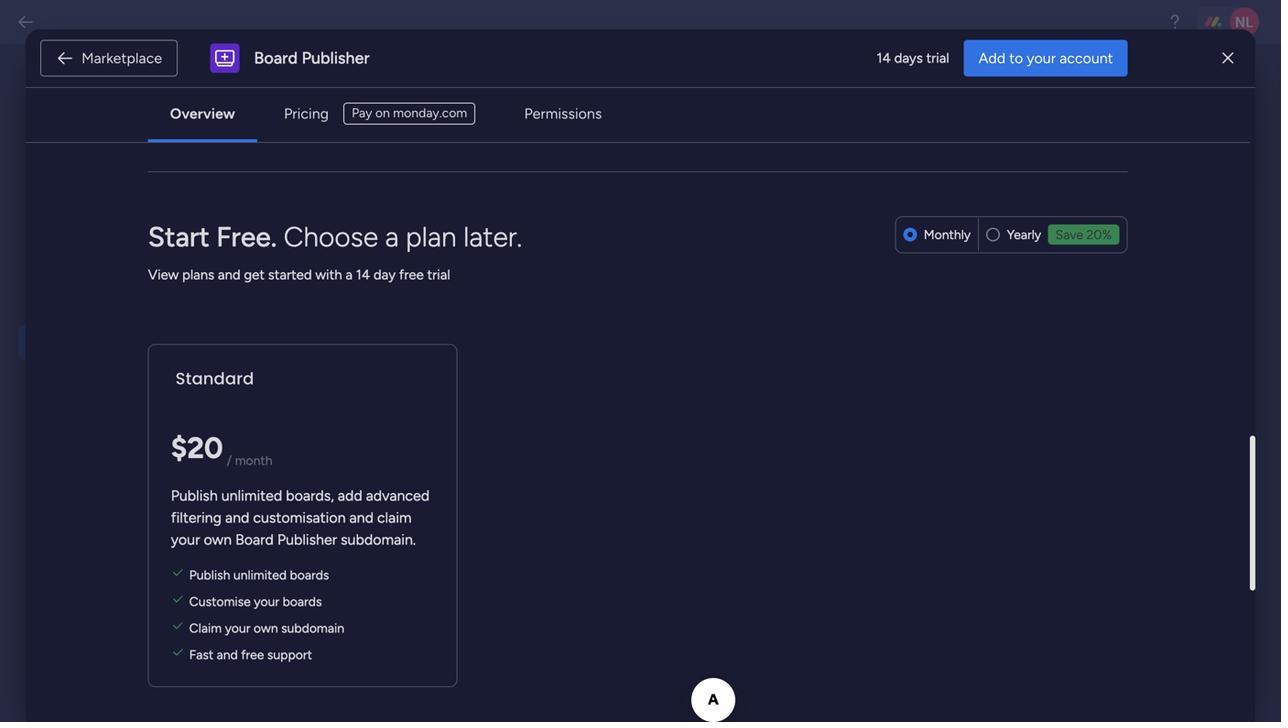 Task type: locate. For each thing, give the bounding box(es) containing it.
the inside the api documentation can be found at developers.monday.com
[[359, 251, 382, 267]]

1 vertical spatial own
[[254, 620, 278, 636]]

be
[[533, 251, 548, 267]]

the
[[359, 251, 382, 267], [359, 347, 382, 363]]

your right add
[[1027, 49, 1057, 67]]

publisher inside publish unlimited boards, add advanced filtering and customisation and claim your own board publisher subdomain.
[[278, 531, 337, 548]]

1 vertical spatial app
[[359, 388, 382, 405]]

monday
[[385, 347, 435, 363], [585, 367, 635, 384]]

1 vertical spatial unlimited
[[234, 567, 287, 583]]

boards,
[[286, 487, 334, 504]]

usage
[[69, 413, 115, 433]]

1 vertical spatial account
[[114, 615, 174, 635]]

own
[[204, 531, 232, 548], [254, 620, 278, 636]]

subdomain
[[281, 620, 345, 636]]

0 horizontal spatial account
[[114, 615, 174, 635]]

1 vertical spatial board
[[235, 531, 274, 548]]

1 the from the top
[[359, 251, 382, 267]]

own down filtering
[[204, 531, 232, 548]]

personal
[[304, 133, 357, 150]]

dapulse x slim image
[[1223, 47, 1234, 69]]

day
[[374, 267, 396, 283]]

boards
[[290, 567, 329, 583], [283, 594, 322, 609]]

unlimited
[[222, 487, 282, 504], [234, 567, 287, 583]]

a up day
[[385, 220, 399, 253]]

0 vertical spatial the
[[359, 251, 382, 267]]

publish up the customise
[[189, 567, 230, 583]]

free.
[[216, 220, 277, 253]]

0 vertical spatial publish
[[171, 487, 218, 504]]

0 vertical spatial 14
[[877, 50, 891, 66]]

publish for publish unlimited boards, add advanced filtering and customisation and claim your own board publisher subdomain.
[[171, 487, 218, 504]]

to inside button
[[1010, 49, 1024, 67]]

0 vertical spatial a
[[385, 220, 399, 253]]

save 20%
[[1056, 227, 1113, 242]]

claim your own subdomain
[[189, 620, 345, 636]]

the inside the monday app api gives you powerful capabilities in order to enhance your monday app experience. it's very important to keep your api token secure.
[[359, 347, 382, 363]]

a
[[385, 220, 399, 253], [346, 267, 353, 283]]

and down the add
[[350, 509, 374, 526]]

dapulse info image
[[323, 249, 341, 276]]

marketplace button
[[40, 40, 178, 77]]

can
[[507, 251, 529, 267]]

/
[[227, 453, 232, 468]]

permissions button up regenerate
[[510, 95, 617, 132]]

api up developers.monday.com on the left of the page
[[385, 251, 406, 267]]

14 left days
[[877, 50, 891, 66]]

publisher down customisation
[[278, 531, 337, 548]]

1 horizontal spatial app
[[438, 347, 462, 363]]

publish for publish unlimited boards
[[189, 567, 230, 583]]

copy button
[[605, 158, 671, 187]]

own down customise your boards
[[254, 620, 278, 636]]

to
[[1010, 49, 1024, 67], [482, 367, 495, 384], [575, 388, 588, 405]]

unlimited inside publish unlimited boards, add advanced filtering and customisation and claim your own board publisher subdomain.
[[222, 487, 282, 504]]

1 horizontal spatial free
[[399, 267, 424, 283]]

1 vertical spatial the
[[359, 347, 382, 363]]

to right add
[[1010, 49, 1024, 67]]

0 horizontal spatial app
[[359, 388, 382, 405]]

0 vertical spatial free
[[399, 267, 424, 283]]

1 horizontal spatial 14
[[877, 50, 891, 66]]

1 horizontal spatial to
[[575, 388, 588, 405]]

0 horizontal spatial permissions button
[[18, 567, 231, 602]]

0 vertical spatial permissions button
[[510, 95, 617, 132]]

to up very at the bottom left of the page
[[482, 367, 495, 384]]

0 vertical spatial permissions
[[525, 105, 602, 122]]

content
[[69, 494, 130, 514]]

unlimited down the month
[[222, 487, 282, 504]]

the monday app api gives you powerful capabilities in order to enhance your monday app experience. it's very important to keep your api token secure.
[[359, 347, 652, 425]]

to left the keep
[[575, 388, 588, 405]]

2 vertical spatial to
[[575, 388, 588, 405]]

board inside publish unlimited boards, add advanced filtering and customisation and claim your own board publisher subdomain.
[[235, 531, 274, 548]]

0 vertical spatial account
[[1060, 49, 1114, 67]]

1 vertical spatial publisher
[[278, 531, 337, 548]]

app
[[438, 347, 462, 363], [359, 388, 382, 405]]

keep
[[591, 388, 621, 405]]

your up claim your own subdomain
[[254, 594, 280, 609]]

account inside button
[[1060, 49, 1114, 67]]

unlimited for boards,
[[222, 487, 282, 504]]

files o image
[[612, 166, 625, 179]]

permissions up regenerate button
[[525, 105, 602, 122]]

board up publish unlimited boards
[[235, 531, 274, 548]]

application logo image
[[210, 44, 240, 73]]

publish inside publish unlimited boards, add advanced filtering and customisation and claim your own board publisher subdomain.
[[171, 487, 218, 504]]

customization
[[69, 212, 175, 231]]

1 vertical spatial trial
[[427, 267, 450, 283]]

api up order
[[465, 347, 486, 363]]

1 horizontal spatial trial
[[927, 50, 950, 66]]

personal api token
[[304, 133, 421, 150]]

0 horizontal spatial a
[[346, 267, 353, 283]]

trial right days
[[927, 50, 950, 66]]

0 vertical spatial token
[[367, 83, 420, 107]]

usage stats button
[[18, 405, 231, 441]]

2 horizontal spatial to
[[1010, 49, 1024, 67]]

a right 'with'
[[346, 267, 353, 283]]

and
[[218, 267, 241, 283], [225, 509, 250, 526], [350, 509, 374, 526], [217, 647, 238, 662]]

cross account copier button
[[18, 607, 231, 668]]

1 horizontal spatial account
[[1060, 49, 1114, 67]]

0 vertical spatial trial
[[927, 50, 950, 66]]

regenerate
[[606, 135, 663, 148]]

plans
[[182, 267, 215, 283]]

board
[[254, 48, 298, 68], [235, 531, 274, 548]]

on
[[376, 105, 390, 120]]

the right the dapulse info icon
[[359, 251, 382, 267]]

1 vertical spatial permissions
[[69, 575, 155, 594]]

publisher up "v2"
[[302, 48, 370, 68]]

enhance
[[499, 367, 551, 384]]

noah lott image
[[1231, 7, 1260, 37]]

14 left day
[[356, 267, 370, 283]]

free down claim your own subdomain
[[241, 647, 264, 662]]

publish up filtering
[[171, 487, 218, 504]]

view plans and get started with a 14 day free trial
[[148, 267, 450, 283]]

api left token
[[359, 409, 380, 425]]

trial
[[927, 50, 950, 66], [427, 267, 450, 283]]

1 horizontal spatial monday
[[585, 367, 635, 384]]

$20
[[171, 430, 223, 465]]

permissions button up cross account copier on the bottom of the page
[[18, 567, 231, 602]]

permissions up cross
[[69, 575, 155, 594]]

monday up 'capabilities' in the bottom of the page
[[385, 347, 435, 363]]

app up in
[[438, 347, 462, 363]]

1 horizontal spatial permissions button
[[510, 95, 617, 132]]

the for the api documentation can be found at developers.monday.com
[[359, 251, 382, 267]]

unlimited up customise your boards
[[234, 567, 287, 583]]

0 horizontal spatial 14
[[356, 267, 370, 283]]

0 horizontal spatial monday
[[385, 347, 435, 363]]

v2
[[340, 83, 362, 107]]

api left "v2"
[[304, 83, 335, 107]]

permissions button
[[510, 95, 617, 132], [18, 567, 231, 602]]

api
[[304, 83, 335, 107], [360, 133, 381, 150], [385, 251, 406, 267], [465, 347, 486, 363], [359, 409, 380, 425]]

0 vertical spatial boards
[[290, 567, 329, 583]]

order
[[446, 367, 479, 384]]

free right day
[[399, 267, 424, 283]]

and right filtering
[[225, 509, 250, 526]]

app down 'capabilities' in the bottom of the page
[[359, 388, 382, 405]]

directory
[[134, 494, 199, 514]]

0 vertical spatial to
[[1010, 49, 1024, 67]]

your down filtering
[[171, 531, 200, 548]]

1 vertical spatial boards
[[283, 594, 322, 609]]

14
[[877, 50, 891, 66], [356, 267, 370, 283]]

token
[[367, 83, 420, 107], [385, 133, 421, 150]]

content directory button
[[18, 486, 231, 522]]

0 horizontal spatial to
[[482, 367, 495, 384]]

your down powerful
[[555, 367, 582, 384]]

your up the fast and free support
[[225, 620, 251, 636]]

documentation
[[410, 251, 504, 267]]

and right fast
[[217, 647, 238, 662]]

own inside publish unlimited boards, add advanced filtering and customisation and claim your own board publisher subdomain.
[[204, 531, 232, 548]]

0 vertical spatial unlimited
[[222, 487, 282, 504]]

cross account copier
[[68, 615, 174, 659]]

capabilities
[[359, 367, 428, 384]]

monday up the keep
[[585, 367, 635, 384]]

your
[[1027, 49, 1057, 67], [555, 367, 582, 384], [624, 388, 652, 405], [171, 531, 200, 548], [254, 594, 280, 609], [225, 620, 251, 636]]

unlimited for boards
[[234, 567, 287, 583]]

0 horizontal spatial permissions
[[69, 575, 155, 594]]

2 the from the top
[[359, 347, 382, 363]]

0 vertical spatial app
[[438, 347, 462, 363]]

api inside the api documentation can be found at developers.monday.com
[[385, 251, 406, 267]]

found
[[552, 251, 588, 267]]

0 horizontal spatial free
[[241, 647, 264, 662]]

0 horizontal spatial own
[[204, 531, 232, 548]]

experience.
[[386, 388, 456, 405]]

at
[[591, 251, 604, 267]]

the up 'capabilities' in the bottom of the page
[[359, 347, 382, 363]]

1 vertical spatial publish
[[189, 567, 230, 583]]

0 vertical spatial board
[[254, 48, 298, 68]]

1 horizontal spatial permissions
[[525, 105, 602, 122]]

help image
[[1166, 13, 1185, 31]]

board right application logo
[[254, 48, 298, 68]]

publish unlimited boards, add advanced filtering and customisation and claim your own board publisher subdomain.
[[171, 487, 430, 548]]

trial down plan
[[427, 267, 450, 283]]

1 vertical spatial token
[[385, 133, 421, 150]]

0 horizontal spatial trial
[[427, 267, 450, 283]]

publisher
[[302, 48, 370, 68], [278, 531, 337, 548]]

account
[[1060, 49, 1114, 67], [114, 615, 174, 635]]

0 vertical spatial own
[[204, 531, 232, 548]]

1 horizontal spatial a
[[385, 220, 399, 253]]

board publisher
[[254, 48, 370, 68]]

fast and free support
[[189, 647, 312, 662]]

free
[[399, 267, 424, 283], [241, 647, 264, 662]]



Task type: describe. For each thing, give the bounding box(es) containing it.
copier
[[68, 640, 114, 659]]

start
[[148, 220, 210, 253]]

1 vertical spatial 14
[[356, 267, 370, 283]]

add to your account button
[[965, 40, 1129, 77]]

your right the keep
[[624, 388, 652, 405]]

in
[[432, 367, 443, 384]]

20%
[[1087, 227, 1113, 242]]

your inside button
[[1027, 49, 1057, 67]]

api down pay
[[360, 133, 381, 150]]

pay
[[352, 105, 372, 120]]

monthly
[[924, 227, 971, 243]]

the api documentation can be found at developers.monday.com
[[359, 251, 604, 288]]

0 vertical spatial monday
[[385, 347, 435, 363]]

1 horizontal spatial own
[[254, 620, 278, 636]]

support
[[267, 647, 312, 662]]

content directory
[[69, 494, 199, 514]]

1 vertical spatial permissions button
[[18, 567, 231, 602]]

choose
[[284, 220, 378, 253]]

api v2 token
[[304, 83, 420, 107]]

powerful
[[551, 347, 605, 363]]

gives
[[489, 347, 521, 363]]

usage stats
[[69, 413, 155, 433]]

and left get at the top
[[218, 267, 241, 283]]

boards for customise your boards
[[283, 594, 322, 609]]

$20 / month
[[171, 430, 273, 468]]

customization button
[[18, 204, 231, 240]]

filtering
[[171, 509, 222, 526]]

standard
[[176, 367, 254, 390]]

pay on monday.com
[[352, 105, 468, 120]]

token
[[384, 409, 418, 425]]

month
[[235, 453, 273, 468]]

plan
[[406, 220, 457, 253]]

started
[[268, 267, 312, 283]]

claim
[[189, 620, 222, 636]]

copy
[[633, 164, 663, 180]]

overview button
[[155, 95, 250, 132]]

save 20% button
[[1049, 224, 1120, 245]]

with
[[316, 267, 342, 283]]

overview
[[170, 105, 235, 122]]

very
[[481, 388, 507, 405]]

secure.
[[422, 409, 466, 425]]

14 days trial
[[877, 50, 950, 66]]

save
[[1056, 227, 1084, 242]]

publish unlimited boards
[[189, 567, 329, 583]]

start free. choose a plan later.
[[148, 220, 522, 253]]

boards
[[148, 93, 193, 110]]

1 vertical spatial free
[[241, 647, 264, 662]]

monday.com
[[393, 105, 468, 120]]

days
[[895, 50, 923, 66]]

subdomain.
[[341, 531, 416, 548]]

cross
[[68, 615, 110, 635]]

pricing
[[284, 105, 329, 122]]

marketplace
[[82, 49, 162, 67]]

you
[[525, 347, 548, 363]]

1 vertical spatial a
[[346, 267, 353, 283]]

administration
[[32, 78, 215, 111]]

view
[[148, 267, 179, 283]]

add to your account
[[979, 49, 1114, 67]]

token for personal api token
[[385, 133, 421, 150]]

back to workspace image
[[16, 13, 35, 31]]

developers.monday.com
[[359, 271, 509, 288]]

later.
[[464, 220, 522, 253]]

claim
[[377, 509, 412, 526]]

stats
[[119, 413, 155, 433]]

advanced
[[366, 487, 430, 504]]

get
[[244, 267, 265, 283]]

1 vertical spatial to
[[482, 367, 495, 384]]

boards for publish unlimited boards
[[290, 567, 329, 583]]

add
[[338, 487, 363, 504]]

1 vertical spatial monday
[[585, 367, 635, 384]]

yearly
[[1008, 227, 1042, 243]]

fast
[[189, 647, 214, 662]]

regenerate button
[[599, 127, 671, 157]]

the for the monday app api gives you powerful capabilities in order to enhance your monday app experience. it's very important to keep your api token secure.
[[359, 347, 382, 363]]

it's
[[460, 388, 478, 405]]

token for api v2 token
[[367, 83, 420, 107]]

0 vertical spatial publisher
[[302, 48, 370, 68]]

add
[[979, 49, 1006, 67]]

developers.monday.com link
[[359, 271, 509, 288]]

important
[[511, 388, 571, 405]]

customisation
[[253, 509, 346, 526]]

your inside publish unlimited boards, add advanced filtering and customisation and claim your own board publisher subdomain.
[[171, 531, 200, 548]]

account inside cross account copier
[[114, 615, 174, 635]]



Task type: vqa. For each thing, say whether or not it's contained in the screenshot.
the Publish unlimited boards, add advanced filtering and customisation and claim your own Board Publisher subdomain.
yes



